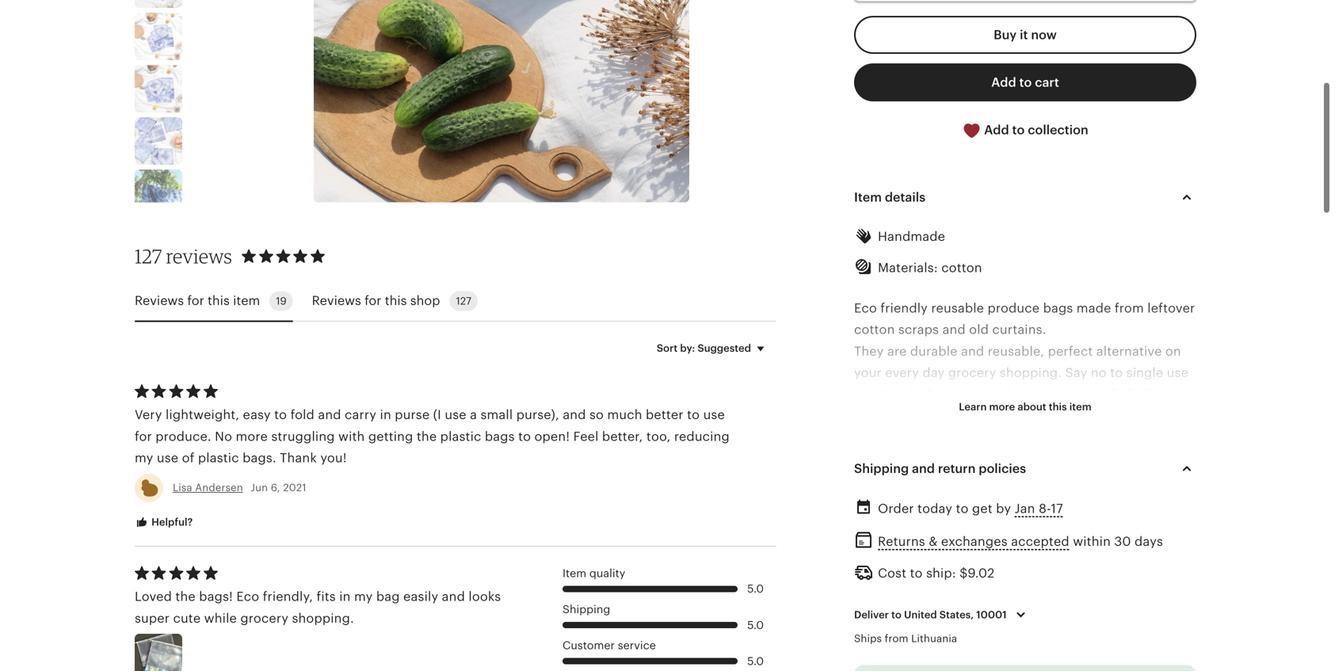 Task type: describe. For each thing, give the bounding box(es) containing it.
to left get
[[956, 502, 969, 516]]

super
[[135, 611, 170, 626]]

of inside choose a set for you: • 2 small bags • 3 small bags • set of 1 small 1 large bag
[[886, 560, 899, 574]]

8-
[[1039, 502, 1051, 516]]

add to collection button
[[854, 111, 1196, 150]]

durable
[[910, 344, 958, 358]]

reviews
[[166, 244, 232, 268]]

it
[[1020, 28, 1028, 42]]

buy it now button
[[854, 16, 1196, 54]]

service
[[618, 639, 656, 652]]

of right ships
[[886, 624, 899, 639]]

(i
[[433, 408, 441, 422]]

6,
[[271, 482, 280, 494]]

perfect
[[1048, 344, 1093, 358]]

reusable,
[[988, 344, 1044, 358]]

very
[[135, 408, 162, 422]]

better
[[646, 408, 684, 422]]

3 inside choose a set for you: • 2 small bags • 3 small bags • set of 1 small 1 large bag
[[862, 538, 870, 552]]

to down purse),
[[518, 429, 531, 444]]

a inside choose a set for you: • 2 small bags • 3 small bags • set of 1 small 1 large bag
[[905, 495, 912, 509]]

5 • from the top
[[854, 624, 859, 639]]

cute
[[173, 611, 201, 626]]

easy
[[243, 408, 271, 422]]

materials:
[[878, 260, 938, 275]]

1 horizontal spatial plastic
[[440, 429, 481, 444]]

thank
[[280, 451, 317, 465]]

grocery inside loved the bags! eco friendly, fits in my bag easily and looks super cute while grocery shopping.
[[240, 611, 288, 626]]

5.0 for service
[[747, 655, 764, 667]]

sort by: suggested button
[[645, 331, 782, 365]]

lithuania
[[911, 633, 957, 645]]

in inside very lightweight, easy to fold and carry in purse (i use a small purse), and so much better to use for produce. no more struggling with getting the plastic bags to open! feel better, too, reducing my use of plastic bags. thank you!
[[380, 408, 391, 422]]

mesh
[[993, 430, 1026, 445]]

andersen
[[195, 482, 243, 494]]

states,
[[940, 609, 974, 621]]

scraps
[[898, 323, 939, 337]]

which
[[899, 387, 936, 402]]

2 5.0 from the top
[[747, 619, 764, 631]]

produce.
[[156, 429, 211, 444]]

shopping. inside loved the bags! eco friendly, fits in my bag easily and looks super cute while grocery shopping.
[[292, 611, 354, 626]]

• set of 2 small 2 large bags • set of 3 small 2 large bags
[[854, 603, 1025, 639]]

3 set from the top
[[862, 624, 883, 639]]

by
[[996, 502, 1011, 516]]

produce
[[988, 301, 1040, 315]]

returns
[[878, 534, 925, 549]]

lisa andersen link
[[173, 482, 243, 494]]

3 inside • set of 2 small 2 large bags • set of 3 small 2 large bags
[[902, 624, 910, 639]]

0 horizontal spatial item
[[233, 294, 260, 308]]

feel
[[573, 429, 599, 444]]

learn more about this item button
[[947, 393, 1104, 421]]

1 • from the top
[[854, 517, 859, 531]]

10001
[[976, 609, 1007, 621]]

dye
[[925, 452, 947, 466]]

eco inside 'eco friendly reusable produce bags made from leftover cotton scraps and old curtains. they are durable and reusable, perfect alternative on your every day grocery shopping. say no to single use plastic which is hard on the environment ♻️ ♻️ ♻️'
[[854, 301, 877, 315]]

jan
[[1015, 502, 1035, 516]]

bags down today at the bottom right
[[909, 517, 939, 531]]

and inside dropdown button
[[912, 462, 935, 476]]

1 ♻️ from the left
[[1109, 387, 1122, 402]]

so
[[590, 408, 604, 422]]

bag inside one side of the bag is mesh and the other side is colorful tie dye fabric.
[[952, 430, 976, 445]]

2 vertical spatial large
[[960, 624, 991, 639]]

fabric.
[[951, 452, 991, 466]]

purse
[[395, 408, 430, 422]]

fits
[[317, 590, 336, 604]]

2 1 from the left
[[947, 560, 952, 574]]

order
[[878, 502, 914, 516]]

2 ♻️ from the left
[[1125, 387, 1138, 402]]

and inside one side of the bag is mesh and the other side is colorful tie dye fabric.
[[1030, 430, 1053, 445]]

getting
[[368, 429, 413, 444]]

item inside dropdown button
[[1069, 401, 1092, 413]]

customer
[[563, 639, 615, 652]]

set
[[915, 495, 934, 509]]

the up dye
[[929, 430, 949, 445]]

easily
[[403, 590, 438, 604]]

1 side from the left
[[884, 430, 909, 445]]

zero waste reusable produce bags eco-friendly tie dye bags 3 small + 2 large image
[[135, 13, 182, 60]]

127 for 127 reviews
[[135, 244, 162, 268]]

1 1 from the left
[[902, 560, 908, 574]]

the inside 'eco friendly reusable produce bags made from leftover cotton scraps and old curtains. they are durable and reusable, perfect alternative on your every day grocery shopping. say no to single use plastic which is hard on the environment ♻️ ♻️ ♻️'
[[1003, 387, 1024, 402]]

old
[[969, 323, 989, 337]]

are
[[887, 344, 907, 358]]

you!
[[320, 451, 347, 465]]

tie
[[906, 452, 922, 466]]

sort by: suggested
[[657, 342, 751, 354]]

my inside loved the bags! eco friendly, fits in my bag easily and looks super cute while grocery shopping.
[[354, 590, 373, 604]]

2 down "states,"
[[949, 624, 957, 639]]

and left so on the left
[[563, 408, 586, 422]]

alternative
[[1096, 344, 1162, 358]]

leftover
[[1148, 301, 1195, 315]]

add to collection
[[981, 123, 1089, 137]]

1 horizontal spatial on
[[1165, 344, 1181, 358]]

colorful
[[854, 452, 902, 466]]

9.02
[[968, 566, 995, 580]]

while
[[204, 611, 237, 626]]

in inside loved the bags! eco friendly, fits in my bag easily and looks super cute while grocery shopping.
[[339, 590, 351, 604]]

item for item quality
[[563, 567, 587, 580]]

now
[[1031, 28, 1057, 42]]

to inside dropdown button
[[891, 609, 902, 621]]

environment
[[1027, 387, 1105, 402]]

2 right united
[[949, 603, 956, 617]]

return
[[938, 462, 976, 476]]

shop
[[410, 294, 440, 308]]

deliver to united states, 10001 button
[[842, 598, 1042, 632]]

for down reviews
[[187, 294, 204, 308]]

policies
[[979, 462, 1026, 476]]

$
[[960, 566, 968, 580]]

ships from lithuania
[[854, 633, 957, 645]]

customer service
[[563, 639, 656, 652]]

this inside dropdown button
[[1049, 401, 1067, 413]]

and down old
[[961, 344, 984, 358]]

bags down 10001 on the right bottom of the page
[[995, 624, 1025, 639]]

suggested
[[698, 342, 751, 354]]

bags inside 'eco friendly reusable produce bags made from leftover cotton scraps and old curtains. they are durable and reusable, perfect alternative on your every day grocery shopping. say no to single use plastic which is hard on the environment ♻️ ♻️ ♻️'
[[1043, 301, 1073, 315]]

too,
[[647, 429, 671, 444]]

you:
[[958, 495, 985, 509]]

reviews for reviews for this item
[[135, 294, 184, 308]]

choose
[[854, 495, 901, 509]]

choose a set for you: • 2 small bags • 3 small bags • set of 1 small 1 large bag
[[854, 495, 1014, 574]]

other
[[1080, 430, 1113, 445]]

better,
[[602, 429, 643, 444]]

0 horizontal spatial plastic
[[198, 451, 239, 465]]

item details
[[854, 190, 926, 204]]

they
[[854, 344, 884, 358]]

small inside very lightweight, easy to fold and carry in purse (i use a small purse), and so much better to use for produce. no more struggling with getting the plastic bags to open! feel better, too, reducing my use of plastic bags. thank you!
[[481, 408, 513, 422]]

bags inside very lightweight, easy to fold and carry in purse (i use a small purse), and so much better to use for produce. no more struggling with getting the plastic bags to open! feel better, too, reducing my use of plastic bags. thank you!
[[485, 429, 515, 444]]



Task type: vqa. For each thing, say whether or not it's contained in the screenshot.
Shop Great Gifts link
no



Task type: locate. For each thing, give the bounding box(es) containing it.
1 horizontal spatial 3
[[902, 624, 910, 639]]

add inside button
[[984, 123, 1009, 137]]

cost
[[878, 566, 907, 580]]

grocery up hard
[[948, 366, 996, 380]]

the left other at the bottom of the page
[[1057, 430, 1077, 445]]

of left united
[[886, 603, 899, 617]]

0 horizontal spatial more
[[236, 429, 268, 444]]

1 horizontal spatial cotton
[[941, 260, 982, 275]]

shopping. down reusable,
[[1000, 366, 1062, 380]]

deliver to united states, 10001
[[854, 609, 1007, 621]]

1 vertical spatial in
[[339, 590, 351, 604]]

item left the details
[[854, 190, 882, 204]]

1 horizontal spatial 127
[[456, 295, 471, 307]]

of up tie
[[913, 430, 925, 445]]

0 vertical spatial grocery
[[948, 366, 996, 380]]

bags left made
[[1043, 301, 1073, 315]]

add inside button
[[991, 75, 1016, 89]]

and right "fold"
[[318, 408, 341, 422]]

2 vertical spatial 5.0
[[747, 655, 764, 667]]

0 vertical spatial plastic
[[854, 387, 895, 402]]

1 horizontal spatial shipping
[[854, 462, 909, 476]]

for right set
[[937, 495, 955, 509]]

of inside very lightweight, easy to fold and carry in purse (i use a small purse), and so much better to use for produce. no more struggling with getting the plastic bags to open! feel better, too, reducing my use of plastic bags. thank you!
[[182, 451, 195, 465]]

0 vertical spatial on
[[1165, 344, 1181, 358]]

bags!
[[199, 590, 233, 604]]

on down leftover
[[1165, 344, 1181, 358]]

0 vertical spatial shipping
[[854, 462, 909, 476]]

collection
[[1028, 123, 1089, 137]]

1 horizontal spatial from
[[1115, 301, 1144, 315]]

item inside item details dropdown button
[[854, 190, 882, 204]]

and right mesh
[[1030, 430, 1053, 445]]

in right fits
[[339, 590, 351, 604]]

127 for 127
[[456, 295, 471, 307]]

1 horizontal spatial eco
[[854, 301, 877, 315]]

1 vertical spatial grocery
[[240, 611, 288, 626]]

shopping. inside 'eco friendly reusable produce bags made from leftover cotton scraps and old curtains. they are durable and reusable, perfect alternative on your every day grocery shopping. say no to single use plastic which is hard on the environment ♻️ ♻️ ♻️'
[[1000, 366, 1062, 380]]

127
[[135, 244, 162, 268], [456, 295, 471, 307]]

this right about in the right bottom of the page
[[1049, 401, 1067, 413]]

0 vertical spatial bag
[[952, 430, 976, 445]]

use down the produce.
[[157, 451, 178, 465]]

0 horizontal spatial ♻️
[[1109, 387, 1122, 402]]

use right single
[[1167, 366, 1189, 380]]

bag up the fabric.
[[952, 430, 976, 445]]

struggling
[[271, 429, 335, 444]]

0 vertical spatial 127
[[135, 244, 162, 268]]

the down (i at the left
[[417, 429, 437, 444]]

a right (i at the left
[[470, 408, 477, 422]]

by:
[[680, 342, 695, 354]]

one side of the bag is mesh and the other side is colorful tie dye fabric.
[[854, 430, 1156, 466]]

zero waste reusable produce bags eco-friendly tie dye bags 2 small + 2 large image
[[135, 65, 182, 113]]

0 vertical spatial shopping.
[[1000, 366, 1062, 380]]

zero waste reusable produce bags eco-friendly tie dye bags image 8 image
[[135, 117, 182, 165]]

1 vertical spatial 3
[[902, 624, 910, 639]]

2 down "choose"
[[862, 517, 869, 531]]

of down the 'returns'
[[886, 560, 899, 574]]

jun
[[251, 482, 268, 494]]

and up set
[[912, 462, 935, 476]]

3 ♻️ from the left
[[1141, 387, 1154, 402]]

item left 19
[[233, 294, 260, 308]]

0 vertical spatial set
[[862, 560, 883, 574]]

0 horizontal spatial 1
[[902, 560, 908, 574]]

0 horizontal spatial is
[[939, 387, 949, 402]]

0 vertical spatial 5.0
[[747, 583, 764, 595]]

buy it now
[[994, 28, 1057, 42]]

0 horizontal spatial eco
[[236, 590, 259, 604]]

0 horizontal spatial in
[[339, 590, 351, 604]]

2 reviews from the left
[[312, 294, 361, 308]]

1 horizontal spatial in
[[380, 408, 391, 422]]

lisa andersen jun 6, 2021
[[173, 482, 306, 494]]

0 horizontal spatial 127
[[135, 244, 162, 268]]

for down very
[[135, 429, 152, 444]]

1 vertical spatial from
[[885, 633, 909, 645]]

every
[[885, 366, 919, 380]]

3 5.0 from the top
[[747, 655, 764, 667]]

this for item
[[208, 294, 230, 308]]

•
[[854, 517, 859, 531], [854, 538, 859, 552], [854, 560, 859, 574], [854, 603, 859, 617], [854, 624, 859, 639]]

add down add to cart button
[[984, 123, 1009, 137]]

this down reviews
[[208, 294, 230, 308]]

of inside one side of the bag is mesh and the other side is colorful tie dye fabric.
[[913, 430, 925, 445]]

bag inside choose a set for you: • 2 small bags • 3 small bags • set of 1 small 1 large bag
[[990, 560, 1014, 574]]

large inside choose a set for you: • 2 small bags • 3 small bags • set of 1 small 1 large bag
[[956, 560, 987, 574]]

item
[[233, 294, 260, 308], [1069, 401, 1092, 413]]

for inside very lightweight, easy to fold and carry in purse (i use a small purse), and so much better to use for produce. no more struggling with getting the plastic bags to open! feel better, too, reducing my use of plastic bags. thank you!
[[135, 429, 152, 444]]

single
[[1126, 366, 1163, 380]]

more
[[989, 401, 1015, 413], [236, 429, 268, 444]]

4 • from the top
[[854, 603, 859, 617]]

set down deliver
[[862, 624, 883, 639]]

from right ships
[[885, 633, 909, 645]]

1 horizontal spatial my
[[354, 590, 373, 604]]

to left united
[[891, 609, 902, 621]]

1 horizontal spatial ♻️
[[1125, 387, 1138, 402]]

1 horizontal spatial reviews
[[312, 294, 361, 308]]

shopping. down fits
[[292, 611, 354, 626]]

reviews for reviews for this shop
[[312, 294, 361, 308]]

0 vertical spatial in
[[380, 408, 391, 422]]

shipping
[[854, 462, 909, 476], [563, 603, 610, 616]]

plastic down the your
[[854, 387, 895, 402]]

0 vertical spatial eco
[[854, 301, 877, 315]]

from inside 'eco friendly reusable produce bags made from leftover cotton scraps and old curtains. they are durable and reusable, perfect alternative on your every day grocery shopping. say no to single use plastic which is hard on the environment ♻️ ♻️ ♻️'
[[1115, 301, 1144, 315]]

item left quality
[[563, 567, 587, 580]]

my right fits
[[354, 590, 373, 604]]

0 horizontal spatial side
[[884, 430, 909, 445]]

to left cart
[[1019, 75, 1032, 89]]

0 vertical spatial my
[[135, 451, 153, 465]]

2 • from the top
[[854, 538, 859, 552]]

cart
[[1035, 75, 1059, 89]]

about
[[1018, 401, 1046, 413]]

grocery down friendly,
[[240, 611, 288, 626]]

exchanges
[[941, 534, 1008, 549]]

1 horizontal spatial is
[[979, 430, 989, 445]]

0 vertical spatial add
[[991, 75, 1016, 89]]

made
[[1077, 301, 1111, 315]]

add for add to cart
[[991, 75, 1016, 89]]

cotton up they
[[854, 323, 895, 337]]

a left set
[[905, 495, 912, 509]]

set inside choose a set for you: • 2 small bags • 3 small bags • set of 1 small 1 large bag
[[862, 560, 883, 574]]

is inside 'eco friendly reusable produce bags made from leftover cotton scraps and old curtains. they are durable and reusable, perfect alternative on your every day grocery shopping. say no to single use plastic which is hard on the environment ♻️ ♻️ ♻️'
[[939, 387, 949, 402]]

set down the 'returns'
[[862, 560, 883, 574]]

helpful?
[[149, 516, 193, 528]]

0 horizontal spatial from
[[885, 633, 909, 645]]

is left mesh
[[979, 430, 989, 445]]

to inside button
[[1012, 123, 1025, 137]]

0 vertical spatial more
[[989, 401, 1015, 413]]

to up reducing
[[687, 408, 700, 422]]

plastic
[[854, 387, 895, 402], [440, 429, 481, 444], [198, 451, 239, 465]]

use right (i at the left
[[445, 408, 466, 422]]

friendly
[[881, 301, 928, 315]]

shipping inside dropdown button
[[854, 462, 909, 476]]

1 vertical spatial bag
[[990, 560, 1014, 574]]

a inside very lightweight, easy to fold and carry in purse (i use a small purse), and so much better to use for produce. no more struggling with getting the plastic bags to open! feel better, too, reducing my use of plastic bags. thank you!
[[470, 408, 477, 422]]

in up getting
[[380, 408, 391, 422]]

2 up ships from lithuania
[[902, 603, 910, 617]]

bags
[[1043, 301, 1073, 315], [485, 429, 515, 444], [909, 517, 939, 531], [909, 538, 939, 552], [994, 603, 1024, 617], [995, 624, 1025, 639]]

item for item details
[[854, 190, 882, 204]]

0 vertical spatial item
[[854, 190, 882, 204]]

reducing
[[674, 429, 730, 444]]

the up 'cute'
[[175, 590, 196, 604]]

side up tie
[[884, 430, 909, 445]]

to inside button
[[1019, 75, 1032, 89]]

order today to get by jan 8-17
[[878, 502, 1063, 516]]

1 down the 'returns'
[[902, 560, 908, 574]]

friendly,
[[263, 590, 313, 604]]

shipping for shipping and return policies
[[854, 462, 909, 476]]

with
[[338, 429, 365, 444]]

add left cart
[[991, 75, 1016, 89]]

add to cart
[[991, 75, 1059, 89]]

0 vertical spatial large
[[956, 560, 987, 574]]

the inside loved the bags! eco friendly, fits in my bag easily and looks super cute while grocery shopping.
[[175, 590, 196, 604]]

0 horizontal spatial reviews
[[135, 294, 184, 308]]

the inside very lightweight, easy to fold and carry in purse (i use a small purse), and so much better to use for produce. no more struggling with getting the plastic bags to open! feel better, too, reducing my use of plastic bags. thank you!
[[417, 429, 437, 444]]

item quality
[[563, 567, 625, 580]]

0 vertical spatial cotton
[[941, 260, 982, 275]]

tab list
[[135, 282, 777, 322]]

2 horizontal spatial this
[[1049, 401, 1067, 413]]

more inside very lightweight, easy to fold and carry in purse (i use a small purse), and so much better to use for produce. no more struggling with getting the plastic bags to open! feel better, too, reducing my use of plastic bags. thank you!
[[236, 429, 268, 444]]

1 vertical spatial 127
[[456, 295, 471, 307]]

large down 10001 on the right bottom of the page
[[960, 624, 991, 639]]

cost to ship: $ 9.02
[[878, 566, 995, 580]]

shipping up "choose"
[[854, 462, 909, 476]]

the
[[1003, 387, 1024, 402], [417, 429, 437, 444], [929, 430, 949, 445], [1057, 430, 1077, 445], [175, 590, 196, 604]]

2 vertical spatial bag
[[376, 590, 400, 604]]

accepted
[[1011, 534, 1070, 549]]

and down reusable
[[943, 323, 966, 337]]

2 horizontal spatial is
[[1146, 430, 1156, 445]]

• left the 'returns'
[[854, 538, 859, 552]]

0 horizontal spatial grocery
[[240, 611, 288, 626]]

1 horizontal spatial bag
[[952, 430, 976, 445]]

1 left $
[[947, 560, 952, 574]]

2 side from the left
[[1117, 430, 1142, 445]]

lightweight,
[[166, 408, 239, 422]]

1 vertical spatial set
[[862, 603, 883, 617]]

eco friendly reusable produce bags made from leftover cotton scraps and old curtains. they are durable and reusable, perfect alternative on your every day grocery shopping. say no to single use plastic which is hard on the environment ♻️ ♻️ ♻️
[[854, 301, 1195, 402]]

1 vertical spatial a
[[905, 495, 912, 509]]

ship:
[[926, 566, 956, 580]]

127 reviews
[[135, 244, 232, 268]]

on right hard
[[984, 387, 1000, 402]]

more right learn
[[989, 401, 1015, 413]]

within
[[1073, 534, 1111, 549]]

this
[[208, 294, 230, 308], [385, 294, 407, 308], [1049, 401, 1067, 413]]

more down easy
[[236, 429, 268, 444]]

1 vertical spatial more
[[236, 429, 268, 444]]

this left the shop
[[385, 294, 407, 308]]

♻️
[[1109, 387, 1122, 402], [1125, 387, 1138, 402], [1141, 387, 1154, 402]]

127 right the shop
[[456, 295, 471, 307]]

to right cost
[[910, 566, 923, 580]]

1 horizontal spatial 1
[[947, 560, 952, 574]]

tab list containing reviews for this item
[[135, 282, 777, 322]]

for left the shop
[[365, 294, 382, 308]]

quality
[[589, 567, 625, 580]]

3 • from the top
[[854, 560, 859, 574]]

a
[[470, 408, 477, 422], [905, 495, 912, 509]]

add to cart button
[[854, 63, 1196, 101]]

1 horizontal spatial shopping.
[[1000, 366, 1062, 380]]

3 down united
[[902, 624, 910, 639]]

1 set from the top
[[862, 560, 883, 574]]

0 horizontal spatial shipping
[[563, 603, 610, 616]]

returns & exchanges accepted button
[[878, 530, 1070, 553]]

bag left easily
[[376, 590, 400, 604]]

grocery inside 'eco friendly reusable produce bags made from leftover cotton scraps and old curtains. they are durable and reusable, perfect alternative on your every day grocery shopping. say no to single use plastic which is hard on the environment ♻️ ♻️ ♻️'
[[948, 366, 996, 380]]

0 horizontal spatial 3
[[862, 538, 870, 552]]

1
[[902, 560, 908, 574], [947, 560, 952, 574]]

is left hard
[[939, 387, 949, 402]]

1 vertical spatial my
[[354, 590, 373, 604]]

0 horizontal spatial item
[[563, 567, 587, 580]]

and inside loved the bags! eco friendly, fits in my bag easily and looks super cute while grocery shopping.
[[442, 590, 465, 604]]

this for shop
[[385, 294, 407, 308]]

2021
[[283, 482, 306, 494]]

cotton inside 'eco friendly reusable produce bags made from leftover cotton scraps and old curtains. they are durable and reusable, perfect alternative on your every day grocery shopping. say no to single use plastic which is hard on the environment ♻️ ♻️ ♻️'
[[854, 323, 895, 337]]

3 left the 'returns'
[[862, 538, 870, 552]]

jan 8-17 button
[[1015, 497, 1063, 520]]

large down returns & exchanges accepted button
[[956, 560, 987, 574]]

bags up cost to ship: $ 9.02
[[909, 538, 939, 552]]

add for add to collection
[[984, 123, 1009, 137]]

set
[[862, 560, 883, 574], [862, 603, 883, 617], [862, 624, 883, 639]]

shipping for shipping
[[563, 603, 610, 616]]

united
[[904, 609, 937, 621]]

much
[[607, 408, 642, 422]]

0 vertical spatial item
[[233, 294, 260, 308]]

my down very
[[135, 451, 153, 465]]

my
[[135, 451, 153, 465], [354, 590, 373, 604]]

1 vertical spatial plastic
[[440, 429, 481, 444]]

shipping up customer
[[563, 603, 610, 616]]

1 vertical spatial shipping
[[563, 603, 610, 616]]

1 horizontal spatial side
[[1117, 430, 1142, 445]]

2 vertical spatial set
[[862, 624, 883, 639]]

no
[[215, 429, 232, 444]]

reviews
[[135, 294, 184, 308], [312, 294, 361, 308]]

1 reviews from the left
[[135, 294, 184, 308]]

to right 'no'
[[1110, 366, 1123, 380]]

bag inside loved the bags! eco friendly, fits in my bag easily and looks super cute while grocery shopping.
[[376, 590, 400, 604]]

bags.
[[243, 451, 276, 465]]

side right other at the bottom of the page
[[1117, 430, 1142, 445]]

1 vertical spatial on
[[984, 387, 1000, 402]]

0 horizontal spatial on
[[984, 387, 1000, 402]]

1 5.0 from the top
[[747, 583, 764, 595]]

from
[[1115, 301, 1144, 315], [885, 633, 909, 645]]

0 horizontal spatial this
[[208, 294, 230, 308]]

• down deliver
[[854, 624, 859, 639]]

for inside choose a set for you: • 2 small bags • 3 small bags • set of 1 small 1 large bag
[[937, 495, 955, 509]]

materials: cotton
[[878, 260, 982, 275]]

1 vertical spatial eco
[[236, 590, 259, 604]]

1 vertical spatial item
[[563, 567, 587, 580]]

use inside 'eco friendly reusable produce bags made from leftover cotton scraps and old curtains. they are durable and reusable, perfect alternative on your every day grocery shopping. say no to single use plastic which is hard on the environment ♻️ ♻️ ♻️'
[[1167, 366, 1189, 380]]

2 vertical spatial plastic
[[198, 451, 239, 465]]

reviews down 127 reviews
[[135, 294, 184, 308]]

5.0 for quality
[[747, 583, 764, 595]]

2 horizontal spatial ♻️
[[1141, 387, 1154, 402]]

use up reducing
[[703, 408, 725, 422]]

0 horizontal spatial shopping.
[[292, 611, 354, 626]]

0 horizontal spatial bag
[[376, 590, 400, 604]]

0 vertical spatial a
[[470, 408, 477, 422]]

1 vertical spatial cotton
[[854, 323, 895, 337]]

eco right bags!
[[236, 590, 259, 604]]

to left collection
[[1012, 123, 1025, 137]]

• left cost
[[854, 560, 859, 574]]

sort
[[657, 342, 678, 354]]

0 vertical spatial 3
[[862, 538, 870, 552]]

shopping.
[[1000, 366, 1062, 380], [292, 611, 354, 626]]

cotton up reusable
[[941, 260, 982, 275]]

plastic down the no
[[198, 451, 239, 465]]

helpful? button
[[123, 508, 205, 537]]

say
[[1065, 366, 1088, 380]]

eco
[[854, 301, 877, 315], [236, 590, 259, 604]]

large down 9.02
[[960, 603, 991, 617]]

one
[[854, 430, 880, 445]]

1 horizontal spatial a
[[905, 495, 912, 509]]

item down "say"
[[1069, 401, 1092, 413]]

details
[[885, 190, 926, 204]]

0 horizontal spatial my
[[135, 451, 153, 465]]

1 horizontal spatial grocery
[[948, 366, 996, 380]]

reviews right 19
[[312, 294, 361, 308]]

• up ships
[[854, 603, 859, 617]]

1 vertical spatial large
[[960, 603, 991, 617]]

eco inside loved the bags! eco friendly, fits in my bag easily and looks super cute while grocery shopping.
[[236, 590, 259, 604]]

eco left friendly
[[854, 301, 877, 315]]

shipping and return policies button
[[840, 450, 1211, 488]]

plastic inside 'eco friendly reusable produce bags made from leftover cotton scraps and old curtains. they are durable and reusable, perfect alternative on your every day grocery shopping. say no to single use plastic which is hard on the environment ♻️ ♻️ ♻️'
[[854, 387, 895, 402]]

2 set from the top
[[862, 603, 883, 617]]

2 inside choose a set for you: • 2 small bags • 3 small bags • set of 1 small 1 large bag
[[862, 517, 869, 531]]

to left "fold"
[[274, 408, 287, 422]]

of
[[913, 430, 925, 445], [182, 451, 195, 465], [886, 560, 899, 574], [886, 603, 899, 617], [886, 624, 899, 639]]

ships
[[854, 633, 882, 645]]

1 horizontal spatial item
[[1069, 401, 1092, 413]]

plastic down (i at the left
[[440, 429, 481, 444]]

2 horizontal spatial plastic
[[854, 387, 895, 402]]

to inside 'eco friendly reusable produce bags made from leftover cotton scraps and old curtains. they are durable and reusable, perfect alternative on your every day grocery shopping. say no to single use plastic which is hard on the environment ♻️ ♻️ ♻️'
[[1110, 366, 1123, 380]]

is
[[939, 387, 949, 402], [979, 430, 989, 445], [1146, 430, 1156, 445]]

1 vertical spatial item
[[1069, 401, 1092, 413]]

my inside very lightweight, easy to fold and carry in purse (i use a small purse), and so much better to use for produce. no more struggling with getting the plastic bags to open! feel better, too, reducing my use of plastic bags. thank you!
[[135, 451, 153, 465]]

2 horizontal spatial bag
[[990, 560, 1014, 574]]

of down the produce.
[[182, 451, 195, 465]]

1 vertical spatial add
[[984, 123, 1009, 137]]

lisa
[[173, 482, 192, 494]]

• down "choose"
[[854, 517, 859, 531]]

0 horizontal spatial a
[[470, 408, 477, 422]]

view details of this review photo by vita kitova image
[[135, 634, 182, 671]]

reviews for this shop
[[312, 294, 440, 308]]

0 horizontal spatial cotton
[[854, 323, 895, 337]]

127 left reviews
[[135, 244, 162, 268]]

set up ships
[[862, 603, 883, 617]]

1 horizontal spatial this
[[385, 294, 407, 308]]

large
[[956, 560, 987, 574], [960, 603, 991, 617], [960, 624, 991, 639]]

item details button
[[840, 178, 1211, 216]]

0 vertical spatial from
[[1115, 301, 1144, 315]]

zero waste reusable produce bags eco-friendly tie dye bags image 9 image
[[135, 170, 182, 217]]

1 horizontal spatial item
[[854, 190, 882, 204]]

more inside dropdown button
[[989, 401, 1015, 413]]

1 vertical spatial shopping.
[[292, 611, 354, 626]]

your
[[854, 366, 882, 380]]

loved
[[135, 590, 172, 604]]

1 horizontal spatial more
[[989, 401, 1015, 413]]

and left looks
[[442, 590, 465, 604]]

buy
[[994, 28, 1017, 42]]

1 vertical spatial 5.0
[[747, 619, 764, 631]]

bags down 9.02
[[994, 603, 1024, 617]]



